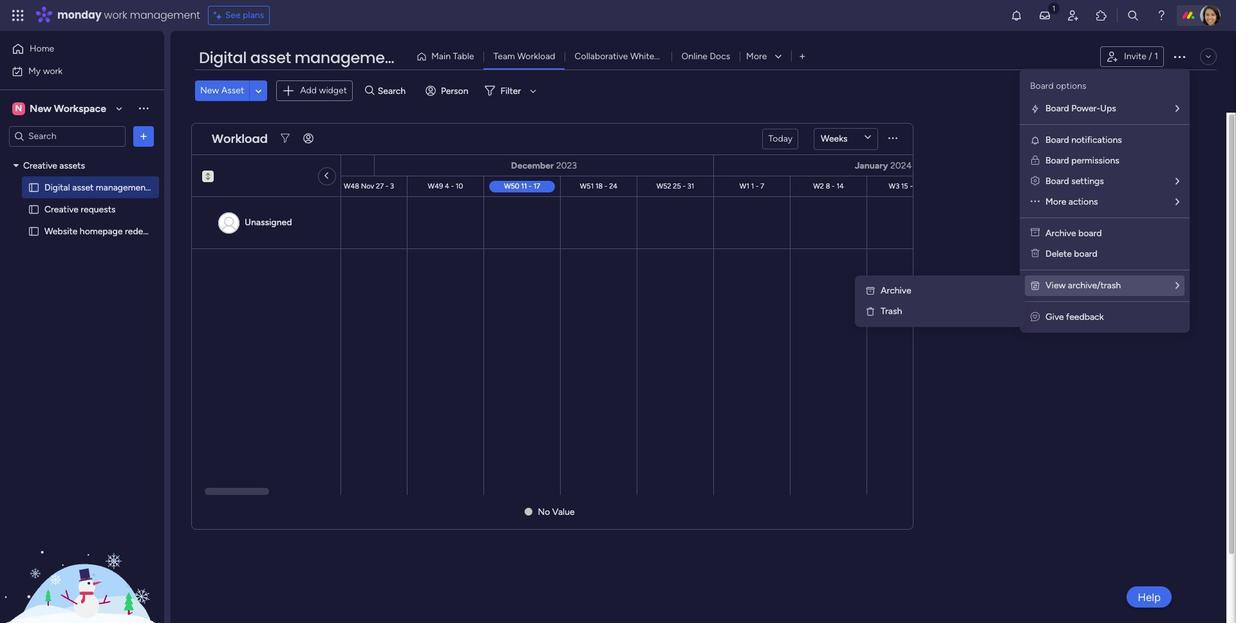 Task type: locate. For each thing, give the bounding box(es) containing it.
board for board notifications
[[1046, 135, 1070, 146]]

asset up angle down icon
[[250, 47, 291, 68]]

creative requests
[[44, 204, 116, 215]]

board up delete board
[[1079, 228, 1102, 239]]

0 vertical spatial creative
[[23, 160, 57, 171]]

0 vertical spatial (dam)
[[404, 47, 453, 68]]

board settings
[[1046, 176, 1105, 187]]

arrow down image
[[526, 83, 541, 99]]

0 vertical spatial more
[[747, 51, 767, 62]]

w50
[[504, 182, 520, 190]]

value
[[553, 507, 575, 518]]

1 - from the left
[[223, 182, 226, 190]]

dapulse archived image
[[1031, 228, 1040, 239]]

1 right w1
[[751, 182, 754, 190]]

1 list arrow image from the top
[[1176, 104, 1180, 113]]

archive up trash
[[881, 285, 912, 296]]

8 - from the left
[[832, 182, 835, 190]]

archive up delete
[[1046, 228, 1077, 239]]

v2 collapse down image
[[202, 170, 214, 178]]

1 horizontal spatial 1
[[1155, 51, 1159, 62]]

0 vertical spatial archive
[[1046, 228, 1077, 239]]

1 vertical spatial board
[[1075, 249, 1098, 260]]

v2 funnel image
[[281, 134, 290, 143]]

w49   4 - 10
[[428, 182, 463, 190]]

0 vertical spatial asset
[[250, 47, 291, 68]]

1 horizontal spatial new
[[200, 85, 219, 96]]

work right 'my'
[[43, 65, 63, 76]]

0 horizontal spatial asset
[[72, 182, 94, 193]]

angle down image
[[256, 86, 262, 96]]

v2 search image
[[365, 84, 375, 98]]

0 vertical spatial workload
[[518, 51, 556, 62]]

4 - from the left
[[529, 182, 532, 190]]

invite / 1
[[1125, 51, 1159, 62]]

1 vertical spatial more
[[1046, 196, 1067, 207]]

asset up creative requests
[[72, 182, 94, 193]]

1 vertical spatial work
[[43, 65, 63, 76]]

- for w49   4 - 10
[[451, 182, 454, 190]]

0 vertical spatial board
[[1079, 228, 1102, 239]]

1 horizontal spatial digital asset management (dam)
[[199, 47, 453, 68]]

2 - from the left
[[386, 182, 389, 190]]

0 horizontal spatial 1
[[751, 182, 754, 190]]

19
[[227, 182, 234, 190]]

1
[[1155, 51, 1159, 62], [751, 182, 754, 190]]

1 vertical spatial public board image
[[28, 225, 40, 237]]

- left "31"
[[683, 182, 686, 190]]

see plans button
[[208, 6, 270, 25]]

workload left v2 funnel image
[[212, 131, 268, 147]]

w46
[[197, 182, 212, 190]]

18
[[596, 182, 603, 190]]

v2 delete line image
[[1031, 249, 1040, 260]]

notifications image
[[1011, 9, 1024, 22]]

1 vertical spatial asset
[[72, 182, 94, 193]]

list box
[[0, 152, 178, 416]]

(dam) left table
[[404, 47, 453, 68]]

w52
[[657, 182, 672, 190]]

options image right /
[[1172, 49, 1188, 64]]

27
[[376, 182, 384, 190]]

0 vertical spatial new
[[200, 85, 219, 96]]

5 - from the left
[[605, 182, 608, 190]]

work right monday
[[104, 8, 127, 23]]

more left actions
[[1046, 196, 1067, 207]]

assets
[[59, 160, 85, 171]]

more dots image up 2024
[[889, 134, 898, 144]]

digital down creative assets
[[44, 182, 70, 193]]

december
[[511, 160, 554, 171]]

search everything image
[[1127, 9, 1140, 22]]

delete board
[[1046, 249, 1098, 260]]

0 vertical spatial more dots image
[[889, 134, 898, 144]]

archive image
[[866, 286, 876, 296]]

board right dapulse admin menu icon
[[1046, 176, 1070, 187]]

31
[[688, 182, 695, 190]]

0 vertical spatial options image
[[1172, 49, 1188, 64]]

6 - from the left
[[683, 182, 686, 190]]

v2 collapse up image
[[202, 170, 214, 178]]

1 public board image from the top
[[28, 203, 40, 215]]

caret down image
[[14, 161, 19, 170]]

0 vertical spatial management
[[130, 8, 200, 23]]

- right 11
[[529, 182, 532, 190]]

board right v2 permission outline image
[[1046, 155, 1070, 166]]

widget
[[319, 85, 347, 96]]

0 horizontal spatial workload
[[212, 131, 268, 147]]

1 vertical spatial management
[[295, 47, 400, 68]]

2 list arrow image from the top
[[1176, 198, 1180, 207]]

menu
[[1020, 69, 1190, 333]]

1 list arrow image from the top
[[1176, 177, 1180, 186]]

add widget button
[[276, 81, 353, 101]]

- left 7
[[756, 182, 759, 190]]

- right 13
[[223, 182, 226, 190]]

main table button
[[412, 46, 484, 67]]

w48   nov 27 - 3
[[344, 182, 394, 190]]

december 2023
[[511, 160, 577, 171]]

invite / 1 button
[[1101, 46, 1165, 67]]

more for more
[[747, 51, 767, 62]]

digital inside list box
[[44, 182, 70, 193]]

1 vertical spatial digital asset management (dam)
[[44, 182, 178, 193]]

8
[[826, 182, 831, 190]]

whiteboard
[[631, 51, 678, 62]]

digital asset management (dam) up requests
[[44, 182, 178, 193]]

board
[[1079, 228, 1102, 239], [1075, 249, 1098, 260]]

work for monday
[[104, 8, 127, 23]]

more dots image
[[889, 134, 898, 144], [1031, 196, 1040, 207]]

more dots image down dapulse admin menu icon
[[1031, 196, 1040, 207]]

- for w3   15 - 21
[[910, 182, 913, 190]]

delete
[[1046, 249, 1072, 260]]

0 vertical spatial 1
[[1155, 51, 1159, 62]]

2024
[[891, 160, 912, 171]]

0 vertical spatial list arrow image
[[1176, 177, 1180, 186]]

7 - from the left
[[756, 182, 759, 190]]

2 list arrow image from the top
[[1176, 281, 1180, 291]]

- left 21
[[910, 182, 913, 190]]

main table
[[432, 51, 474, 62]]

new right the n
[[30, 102, 51, 114]]

creative
[[23, 160, 57, 171], [44, 204, 79, 215]]

digital asset management (dam) up add widget
[[199, 47, 453, 68]]

board permissions
[[1046, 155, 1120, 166]]

management inside list box
[[96, 182, 149, 193]]

view archive/trash image
[[1031, 281, 1041, 291]]

1 horizontal spatial archive
[[1046, 228, 1077, 239]]

w3
[[889, 182, 900, 190]]

my
[[28, 65, 41, 76]]

list arrow image
[[1176, 104, 1180, 113], [1176, 281, 1180, 291]]

more button
[[740, 46, 792, 67]]

board right board notifications icon
[[1046, 135, 1070, 146]]

1 horizontal spatial digital
[[199, 47, 247, 68]]

1 vertical spatial new
[[30, 102, 51, 114]]

new left the asset
[[200, 85, 219, 96]]

-
[[223, 182, 226, 190], [386, 182, 389, 190], [451, 182, 454, 190], [529, 182, 532, 190], [605, 182, 608, 190], [683, 182, 686, 190], [756, 182, 759, 190], [832, 182, 835, 190], [910, 182, 913, 190]]

17
[[534, 182, 540, 190]]

w48
[[344, 182, 359, 190]]

archive board
[[1046, 228, 1102, 239]]

1 vertical spatial more dots image
[[1031, 196, 1040, 207]]

board right board power-ups icon
[[1046, 103, 1070, 114]]

board power-ups image
[[1031, 104, 1041, 114]]

ups
[[1101, 103, 1117, 114]]

0 horizontal spatial digital asset management (dam)
[[44, 182, 178, 193]]

my work
[[28, 65, 63, 76]]

public board image left website in the top of the page
[[28, 225, 40, 237]]

1 vertical spatial creative
[[44, 204, 79, 215]]

board up board power-ups icon
[[1031, 81, 1054, 91]]

board
[[1031, 81, 1054, 91], [1046, 103, 1070, 114], [1046, 135, 1070, 146], [1046, 155, 1070, 166], [1046, 176, 1070, 187]]

workload right team
[[518, 51, 556, 62]]

1 vertical spatial 1
[[751, 182, 754, 190]]

1 horizontal spatial workload
[[518, 51, 556, 62]]

asset
[[221, 85, 244, 96]]

- right '18'
[[605, 182, 608, 190]]

1 vertical spatial archive
[[881, 285, 912, 296]]

new inside new asset button
[[200, 85, 219, 96]]

0 vertical spatial public board image
[[28, 203, 40, 215]]

nov
[[361, 182, 374, 190]]

15
[[902, 182, 909, 190]]

1 vertical spatial digital
[[44, 182, 70, 193]]

creative up website in the top of the page
[[44, 204, 79, 215]]

- right 8
[[832, 182, 835, 190]]

select product image
[[12, 9, 24, 22]]

board options
[[1031, 81, 1087, 91]]

1 vertical spatial list arrow image
[[1176, 198, 1180, 207]]

2 public board image from the top
[[28, 225, 40, 237]]

- right 4
[[451, 182, 454, 190]]

public board image down public board image
[[28, 203, 40, 215]]

digital asset management (dam) inside field
[[199, 47, 453, 68]]

options image
[[1172, 49, 1188, 64], [137, 130, 150, 143]]

(dam) inside field
[[404, 47, 453, 68]]

1 horizontal spatial more
[[1046, 196, 1067, 207]]

1 vertical spatial (dam)
[[151, 182, 178, 193]]

more inside button
[[747, 51, 767, 62]]

home
[[30, 43, 54, 54]]

1 vertical spatial workload
[[212, 131, 268, 147]]

2023
[[556, 160, 577, 171]]

public board image
[[28, 181, 40, 194]]

expand board header image
[[1204, 52, 1214, 62]]

- for w52   25 - 31
[[683, 182, 686, 190]]

4
[[445, 182, 449, 190]]

w3   15 - 21
[[889, 182, 922, 190]]

unassigned
[[245, 217, 292, 228]]

digital inside the digital asset management (dam) field
[[199, 47, 247, 68]]

new
[[200, 85, 219, 96], [30, 102, 51, 114]]

public board image
[[28, 203, 40, 215], [28, 225, 40, 237]]

(dam) left w46
[[151, 182, 178, 193]]

digital asset management (dam) inside list box
[[44, 182, 178, 193]]

1 right /
[[1155, 51, 1159, 62]]

work inside button
[[43, 65, 63, 76]]

digital up new asset
[[199, 47, 247, 68]]

0 horizontal spatial digital
[[44, 182, 70, 193]]

1 vertical spatial options image
[[137, 130, 150, 143]]

25
[[673, 182, 681, 190]]

w1
[[740, 182, 750, 190]]

0 horizontal spatial new
[[30, 102, 51, 114]]

options image down workspace options icon
[[137, 130, 150, 143]]

new workspace
[[30, 102, 106, 114]]

management
[[130, 8, 200, 23], [295, 47, 400, 68], [96, 182, 149, 193]]

asset
[[250, 47, 291, 68], [72, 182, 94, 193]]

board down archive board
[[1075, 249, 1098, 260]]

1 horizontal spatial (dam)
[[404, 47, 453, 68]]

3 - from the left
[[451, 182, 454, 190]]

person
[[441, 86, 469, 96]]

add view image
[[800, 52, 805, 62]]

- left 3
[[386, 182, 389, 190]]

more right the docs
[[747, 51, 767, 62]]

options
[[1056, 81, 1087, 91]]

0 vertical spatial list arrow image
[[1176, 104, 1180, 113]]

1 horizontal spatial options image
[[1172, 49, 1188, 64]]

work
[[104, 8, 127, 23], [43, 65, 63, 76]]

0 vertical spatial digital asset management (dam)
[[199, 47, 453, 68]]

give feedback
[[1046, 312, 1104, 323]]

0 vertical spatial digital
[[199, 47, 247, 68]]

add
[[300, 85, 317, 96]]

invite members image
[[1067, 9, 1080, 22]]

0 horizontal spatial work
[[43, 65, 63, 76]]

angle right image
[[326, 170, 329, 182]]

1 horizontal spatial asset
[[250, 47, 291, 68]]

2 vertical spatial management
[[96, 182, 149, 193]]

creative up public board image
[[23, 160, 57, 171]]

lottie animation image
[[0, 493, 164, 624]]

no value
[[538, 507, 575, 518]]

feedback
[[1067, 312, 1104, 323]]

archive inside menu
[[1046, 228, 1077, 239]]

list arrow image
[[1176, 177, 1180, 186], [1176, 198, 1180, 207]]

0 horizontal spatial options image
[[137, 130, 150, 143]]

board for board power-ups
[[1046, 103, 1070, 114]]

0 vertical spatial work
[[104, 8, 127, 23]]

1 horizontal spatial work
[[104, 8, 127, 23]]

0 horizontal spatial more
[[747, 51, 767, 62]]

workload
[[518, 51, 556, 62], [212, 131, 268, 147]]

9 - from the left
[[910, 182, 913, 190]]

0 horizontal spatial (dam)
[[151, 182, 178, 193]]

help
[[1138, 591, 1161, 604]]

new inside workspace selection element
[[30, 102, 51, 114]]

settings
[[1072, 176, 1105, 187]]

option
[[0, 154, 164, 157]]

1 vertical spatial list arrow image
[[1176, 281, 1180, 291]]

0 horizontal spatial archive
[[881, 285, 912, 296]]



Task type: describe. For each thing, give the bounding box(es) containing it.
board for delete board
[[1075, 249, 1098, 260]]

monday work management
[[57, 8, 200, 23]]

13
[[214, 182, 221, 190]]

website homepage redesign
[[44, 226, 160, 237]]

w51
[[580, 182, 594, 190]]

- for w50   11 - 17
[[529, 182, 532, 190]]

list arrow image for view archive/trash
[[1176, 281, 1180, 291]]

today button
[[763, 129, 799, 149]]

see
[[225, 10, 241, 21]]

creative for creative requests
[[44, 204, 79, 215]]

10
[[456, 182, 463, 190]]

w1   1 - 7
[[740, 182, 765, 190]]

public board image for creative requests
[[28, 203, 40, 215]]

team workload button
[[484, 46, 565, 67]]

weeks
[[821, 133, 848, 144]]

v2 permission outline image
[[1032, 155, 1040, 166]]

/
[[1149, 51, 1153, 62]]

dapulse admin menu image
[[1031, 176, 1040, 187]]

- for w1   1 - 7
[[756, 182, 759, 190]]

team workload
[[494, 51, 556, 62]]

archive for archive
[[881, 285, 912, 296]]

trash image
[[866, 307, 876, 317]]

more actions
[[1046, 196, 1099, 207]]

creative for creative assets
[[23, 160, 57, 171]]

w2   8 - 14
[[814, 182, 844, 190]]

person button
[[420, 81, 476, 101]]

- for w46   13 - 19
[[223, 182, 226, 190]]

24
[[609, 182, 618, 190]]

board for board settings
[[1046, 176, 1070, 187]]

collaborative whiteboard online docs
[[575, 51, 731, 62]]

filter button
[[480, 81, 541, 101]]

january
[[855, 160, 889, 171]]

w49
[[428, 182, 443, 190]]

monday
[[57, 8, 101, 23]]

lottie animation element
[[0, 493, 164, 624]]

workload inside button
[[518, 51, 556, 62]]

new for new workspace
[[30, 102, 51, 114]]

table
[[453, 51, 474, 62]]

homepage
[[80, 226, 123, 237]]

public board image for website homepage redesign
[[28, 225, 40, 237]]

work for my
[[43, 65, 63, 76]]

w46   13 - 19
[[197, 182, 234, 190]]

archive/trash
[[1068, 280, 1121, 291]]

archive for archive board
[[1046, 228, 1077, 239]]

invite
[[1125, 51, 1147, 62]]

redesign
[[125, 226, 160, 237]]

workspace options image
[[137, 102, 150, 115]]

board for archive board
[[1079, 228, 1102, 239]]

workspace image
[[12, 101, 25, 116]]

power-
[[1072, 103, 1101, 114]]

online docs button
[[672, 46, 740, 67]]

main
[[432, 51, 451, 62]]

Search in workspace field
[[27, 129, 108, 144]]

trash
[[881, 306, 903, 317]]

list box containing creative assets
[[0, 152, 178, 416]]

n
[[15, 103, 22, 114]]

1 inside button
[[1155, 51, 1159, 62]]

- for w2   8 - 14
[[832, 182, 835, 190]]

add widget
[[300, 85, 347, 96]]

actions
[[1069, 196, 1099, 207]]

11
[[521, 182, 527, 190]]

james peterson image
[[1201, 5, 1221, 26]]

website
[[44, 226, 78, 237]]

notifications
[[1072, 135, 1123, 146]]

more for more actions
[[1046, 196, 1067, 207]]

board for board permissions
[[1046, 155, 1070, 166]]

menu containing board options
[[1020, 69, 1190, 333]]

apps image
[[1096, 9, 1109, 22]]

inbox image
[[1039, 9, 1052, 22]]

3
[[390, 182, 394, 190]]

help button
[[1127, 587, 1172, 608]]

collaborative
[[575, 51, 628, 62]]

board notifications image
[[1031, 135, 1041, 146]]

january 2024
[[855, 160, 912, 171]]

list arrow image for more actions
[[1176, 198, 1180, 207]]

board for board options
[[1031, 81, 1054, 91]]

list arrow image for board settings
[[1176, 177, 1180, 186]]

21
[[915, 182, 922, 190]]

my work button
[[8, 61, 138, 81]]

w51   18 - 24
[[580, 182, 618, 190]]

- for w51   18 - 24
[[605, 182, 608, 190]]

asset inside field
[[250, 47, 291, 68]]

no
[[538, 507, 550, 518]]

online
[[682, 51, 708, 62]]

permissions
[[1072, 155, 1120, 166]]

filter
[[501, 86, 521, 96]]

requests
[[81, 204, 116, 215]]

plans
[[243, 10, 264, 21]]

0 horizontal spatial more dots image
[[889, 134, 898, 144]]

w2
[[814, 182, 824, 190]]

workspace
[[54, 102, 106, 114]]

team
[[494, 51, 515, 62]]

w52   25 - 31
[[657, 182, 695, 190]]

Search field
[[375, 82, 413, 100]]

collaborative whiteboard button
[[565, 46, 678, 67]]

home button
[[8, 39, 138, 59]]

Digital asset management (DAM) field
[[196, 47, 453, 69]]

w50   11 - 17
[[504, 182, 540, 190]]

1 image
[[1049, 1, 1060, 15]]

list arrow image for board power-ups
[[1176, 104, 1180, 113]]

board power-ups
[[1046, 103, 1117, 114]]

help image
[[1156, 9, 1168, 22]]

v2 user feedback image
[[1031, 312, 1040, 323]]

new asset
[[200, 85, 244, 96]]

workspace selection element
[[12, 101, 108, 116]]

14
[[837, 182, 844, 190]]

today
[[769, 133, 793, 144]]

management inside field
[[295, 47, 400, 68]]

1 horizontal spatial more dots image
[[1031, 196, 1040, 207]]

view
[[1046, 280, 1066, 291]]

new for new asset
[[200, 85, 219, 96]]

new asset button
[[195, 81, 249, 101]]

board notifications
[[1046, 135, 1123, 146]]

november
[[177, 160, 221, 171]]

creative assets
[[23, 160, 85, 171]]



Task type: vqa. For each thing, say whether or not it's contained in the screenshot.
1
yes



